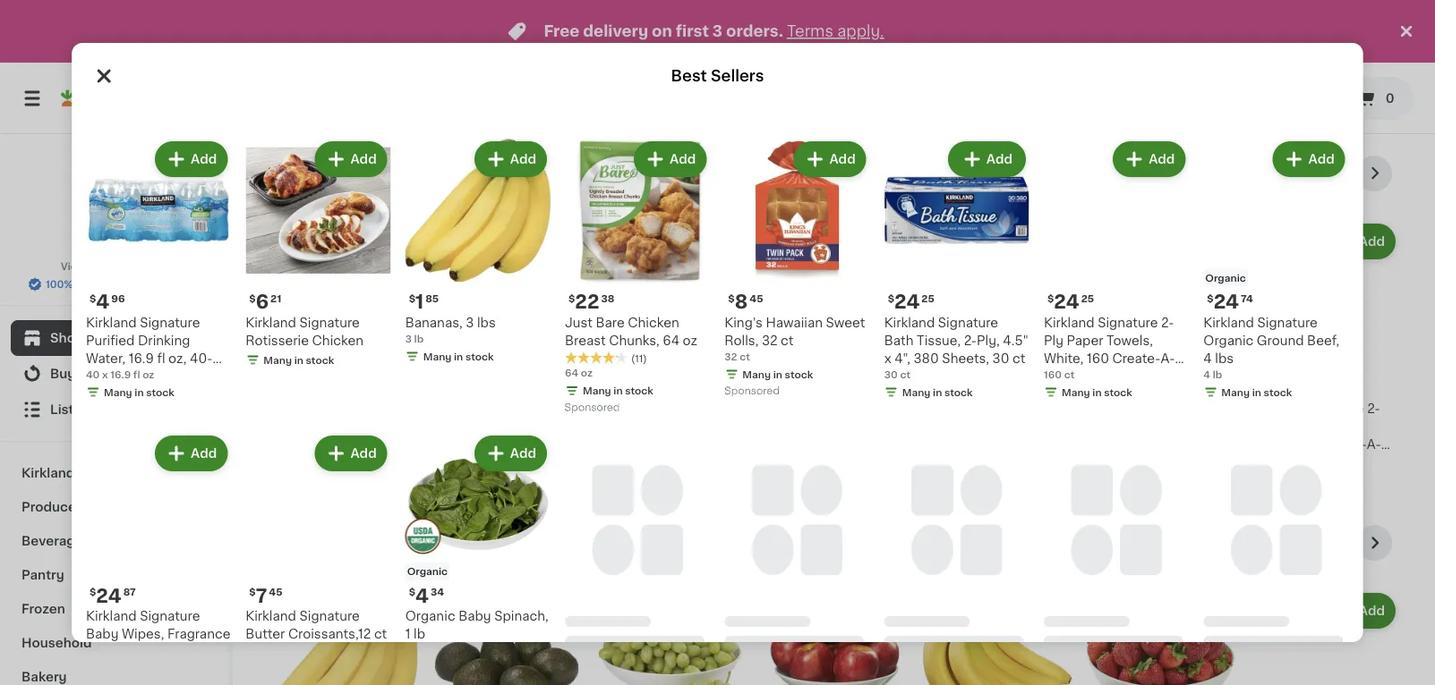 Task type: describe. For each thing, give the bounding box(es) containing it.
4.5" inside best sellers dialog
[[1003, 334, 1029, 347]]

chicken for kirkland signature rotisserie chicken
[[312, 334, 364, 347]]

free,
[[86, 647, 117, 659]]

bath inside item carousel region
[[1204, 403, 1233, 415]]

8 for kirkland signature purified drinking water, 16.9 fl oz, 40- count
[[735, 293, 748, 311]]

kirkland signature 2- ply paper towels, white, 160 create-a- size sheets, 12 ct for kirkland signature purified drinking water, 16.9 fl oz, 40- count
[[1044, 316, 1175, 383]]

item carousel region containing best sellers
[[269, 156, 1399, 511]]

kirkland signature purified drinking water, 16.9 fl oz, 40-count 40 x 16.9 fl oz many in stock
[[269, 403, 415, 484]]

bath inside best sellers dialog
[[884, 334, 914, 347]]

ct inside the kirkland signature baby wipes, fragrance free, 900 ct
[[150, 647, 162, 659]]

kirkland signature rotisserie chicken many in stock
[[432, 403, 550, 451]]

sellers inside dialog
[[711, 68, 764, 84]]

kirkland signature bath tissue, 2-ply, 4.5" x 4", 380 sheets, 30 ct 30 ct inside item carousel region
[[1086, 403, 1233, 466]]

fl inside the kirkland signature purified drinking water, 16.9 fl oz, 40- count
[[157, 352, 165, 365]]

instacart logo image
[[61, 88, 168, 109]]

it
[[79, 368, 87, 380]]

0
[[1386, 92, 1395, 105]]

king's for king's hawaiian sweet rolls, 32 ct
[[923, 403, 961, 415]]

87
[[123, 588, 136, 598]]

ply for 40 x 16.9 fl oz
[[1250, 421, 1270, 433]]

$6.21 element
[[432, 377, 581, 400]]

kirkland inside the kirkland signature baby wipes, fragrance free, 900 ct
[[86, 611, 137, 623]]

bananas, 3 lbs 3 lb
[[405, 316, 496, 344]]

view pricing policy link
[[61, 260, 168, 274]]

signature inside kirkland signature organic ground beef, 4 lbs 4 lb
[[1258, 316, 1318, 329]]

100%
[[46, 280, 73, 290]]

water, for kirkland signature purified drinking water, 16.9 fl oz, 40- count
[[86, 352, 126, 365]]

85 for 40 x 16.9 fl oz
[[616, 380, 629, 390]]

64 oz inside best sellers dialog
[[565, 368, 593, 378]]

sellers inside item carousel region
[[319, 164, 387, 183]]

all for (40+)
[[1227, 537, 1242, 550]]

64 oz inside item carousel region
[[759, 455, 787, 464]]

$ 22 38 for kirkland signature purified drinking water, 16.9 fl oz, 40- count
[[569, 293, 615, 311]]

view for view all (40+)
[[1193, 537, 1224, 550]]

beverages link
[[11, 525, 218, 559]]

85 for kirkland signature purified drinking water, 16.9 fl oz, 40- count
[[426, 294, 439, 303]]

view pricing policy
[[61, 262, 157, 272]]

many inside kirkland signature purified drinking water, 16.9 fl oz, 40-count 40 x 16.9 fl oz many in stock
[[286, 474, 315, 484]]

$ 24 87
[[90, 587, 136, 606]]

lb inside kirkland signature organic ground beef, 4 lbs 4 lb
[[1213, 370, 1222, 379]]

kirkland inside kirkland signature rotisserie chicken
[[246, 316, 296, 329]]

32 for king's hawaiian sweet rolls, 32 ct 32 ct
[[762, 334, 778, 347]]

lbs inside kirkland signature organic ground beef, 4 lbs 4 lb
[[1215, 352, 1234, 365]]

item carousel region containing view all (40+)
[[269, 526, 1399, 686]]

costco logo image
[[75, 156, 154, 235]]

view all (40+)
[[1193, 537, 1279, 550]]

1 for 40 x 16.9 fl oz
[[606, 379, 614, 398]]

900
[[120, 647, 146, 659]]

lb for bananas, 3 lbs 3 lb
[[414, 334, 424, 344]]

paper for kirkland signature purified drinking water, 16.9 fl oz, 40- count
[[1067, 334, 1104, 347]]

in inside kirkland signature purified drinking water, 16.9 fl oz, 40-count 40 x 16.9 fl oz many in stock
[[317, 474, 326, 484]]

sweet for king's hawaiian sweet rolls, 32 ct 32 ct
[[826, 316, 865, 329]]

32 for king's hawaiian sweet rolls, 32 ct
[[960, 421, 976, 433]]

kirkland signature link
[[11, 457, 218, 491]]

1 vertical spatial 64
[[565, 368, 579, 378]]

22 for kirkland signature purified drinking water, 16.9 fl oz, 40- count
[[575, 293, 600, 311]]

organic inside organic baby spinach, 1 lb
[[405, 611, 455, 623]]

chicken inside just bare chicken breast chunks, 64 oz
[[628, 316, 679, 329]]

(40+)
[[1245, 537, 1279, 550]]

shop link
[[11, 321, 218, 356]]

(11)
[[631, 354, 647, 364]]

baby inside the kirkland signature baby wipes, fragrance free, 900 ct
[[86, 629, 119, 641]]

organic up $ 24 74
[[1206, 273, 1246, 283]]

(30+)
[[1245, 167, 1279, 180]]

view all (30+) button
[[1186, 156, 1299, 192]]

4", inside best sellers dialog
[[895, 352, 911, 365]]

kirkland signature bath tissue, 2-ply, 4.5" x 4", 380 sheets, 30 ct 30 ct inside best sellers dialog
[[884, 316, 1029, 379]]

buy
[[50, 368, 76, 380]]

100% satisfaction guarantee button
[[28, 274, 200, 292]]

$ inside the $ 7 45
[[249, 588, 256, 598]]

rolls, for king's hawaiian sweet rolls, 32 ct 32 ct
[[725, 334, 759, 347]]

shop
[[50, 332, 84, 345]]

$ inside $ 4 96
[[90, 294, 96, 303]]

34
[[431, 588, 444, 598]]

spinach,
[[495, 611, 549, 623]]

signature inside kirkland signature purified drinking water, 16.9 fl oz, 40-count 40 x 16.9 fl oz many in stock
[[322, 403, 383, 415]]

buy it again link
[[11, 356, 218, 392]]

product group containing 6
[[246, 138, 391, 371]]

lists link
[[11, 392, 218, 428]]

sweet for king's hawaiian sweet rolls, 32 ct
[[1024, 403, 1064, 415]]

8 for 40 x 16.9 fl oz
[[933, 379, 946, 398]]

best inside item carousel region
[[269, 164, 314, 183]]

hawaiian for king's hawaiian sweet rolls, 32 ct 32 ct
[[766, 316, 823, 329]]

40 inside best sellers dialog
[[86, 370, 100, 379]]

7
[[256, 587, 267, 606]]

$ 1 85 for kirkland signature purified drinking water, 16.9 fl oz, 40- count
[[409, 293, 439, 311]]

just bare chicken breast chunks, 64 oz
[[565, 316, 698, 347]]

purified for kirkland signature purified drinking water, 16.9 fl oz, 40-count 40 x 16.9 fl oz many in stock
[[269, 421, 317, 433]]

chicken for kirkland signature rotisserie chicken many in stock
[[499, 421, 550, 433]]

household
[[21, 637, 92, 650]]

beverages
[[21, 535, 90, 548]]

rotisserie for kirkland signature rotisserie chicken many in stock
[[432, 421, 495, 433]]

$ 24 74
[[1207, 293, 1253, 311]]

kirkland signature purified drinking water, 16.9 fl oz, 40- count
[[86, 316, 213, 383]]

water, for kirkland signature purified drinking water, 16.9 fl oz, 40-count 40 x 16.9 fl oz many in stock
[[376, 421, 415, 433]]

kirkland signature baby wipes, fragrance free, 900 ct
[[86, 611, 231, 659]]

1 for kirkland signature purified drinking water, 16.9 fl oz, 40- count
[[416, 293, 424, 311]]

kirkland signature organic ground beef, 4 lbs 4 lb
[[1204, 316, 1340, 379]]

king's hawaiian sweet rolls, 32 ct
[[923, 403, 1064, 433]]

butter
[[246, 629, 285, 641]]

paper for 40 x 16.9 fl oz
[[1273, 421, 1310, 433]]

all for (30+)
[[1227, 167, 1242, 180]]

just
[[565, 316, 593, 329]]

$ 4 96
[[90, 293, 125, 311]]

380 inside item carousel region
[[1086, 438, 1112, 451]]

lb for organic baby spinach, 1 lb
[[414, 629, 425, 641]]

kirkland inside "link"
[[21, 467, 75, 480]]

pricing
[[87, 262, 123, 272]]

free delivery on first 3 orders. terms apply.
[[544, 24, 884, 39]]

21
[[271, 294, 281, 303]]

kirkland signature rotisserie chicken
[[246, 316, 364, 347]]

rolls, for king's hawaiian sweet rolls, 32 ct
[[923, 421, 957, 433]]

ply for kirkland signature purified drinking water, 16.9 fl oz, 40- count
[[1044, 334, 1064, 347]]

kirkland inside the kirkland signature purified drinking water, 16.9 fl oz, 40- count
[[86, 316, 137, 329]]

tissue, inside best sellers dialog
[[917, 334, 961, 347]]

produce link
[[11, 491, 218, 525]]

1 horizontal spatial 4",
[[1212, 421, 1228, 433]]

kirkland signature
[[21, 467, 140, 480]]

in inside 'kirkland signature rotisserie chicken many in stock'
[[481, 442, 490, 451]]

best sellers inside item carousel region
[[269, 164, 387, 183]]

74
[[1241, 294, 1253, 303]]

create- for 40 x 16.9 fl oz
[[1319, 438, 1367, 451]]

white, for kirkland signature purified drinking water, 16.9 fl oz, 40- count
[[1044, 352, 1084, 365]]

view all (30+)
[[1193, 167, 1279, 180]]

38 for kirkland signature purified drinking water, 16.9 fl oz, 40- count
[[601, 294, 615, 303]]

guarantee
[[138, 280, 190, 290]]

lists
[[50, 404, 81, 416]]

signature inside 'kirkland signature rotisserie chicken many in stock'
[[486, 403, 546, 415]]

bare
[[596, 316, 625, 329]]

6
[[256, 293, 269, 311]]

12 for 40 x 16.9 fl oz
[[1330, 456, 1343, 469]]

first
[[676, 24, 709, 39]]

towels, for kirkland signature purified drinking water, 16.9 fl oz, 40- count
[[1107, 334, 1153, 347]]

fragrance
[[167, 629, 231, 641]]

breast
[[565, 334, 606, 347]]

terms
[[787, 24, 834, 39]]

kirkland inside 'kirkland signature rotisserie chicken many in stock'
[[432, 403, 483, 415]]

drinking for kirkland signature purified drinking water, 16.9 fl oz, 40-count 40 x 16.9 fl oz many in stock
[[320, 421, 373, 433]]

terms apply. link
[[787, 24, 884, 39]]

ground
[[1257, 334, 1304, 347]]

0 button
[[1340, 77, 1414, 120]]

16.9 inside the kirkland signature purified drinking water, 16.9 fl oz, 40- count
[[129, 352, 154, 365]]

$ inside $ 24 87
[[90, 588, 96, 598]]

kirkland signature butter croissants,12 ct
[[246, 611, 387, 641]]

pantry
[[21, 569, 64, 582]]

2 horizontal spatial 64
[[759, 455, 773, 464]]

96
[[111, 294, 125, 303]]

white, for 40 x 16.9 fl oz
[[1250, 438, 1290, 451]]

ply, inside best sellers dialog
[[977, 334, 1000, 347]]

$ 1 85 for 40 x 16.9 fl oz
[[599, 379, 629, 398]]

wipes,
[[122, 629, 164, 641]]

household link
[[11, 627, 218, 661]]

stock inside kirkland signature purified drinking water, 16.9 fl oz, 40-count 40 x 16.9 fl oz many in stock
[[329, 474, 357, 484]]

$ 22 38 for 40 x 16.9 fl oz
[[763, 379, 809, 398]]

croissants,12
[[288, 629, 371, 641]]

ct inside kirkland signature butter croissants,12 ct
[[374, 629, 387, 641]]

best sellers dialog
[[72, 43, 1363, 686]]

oz inside kirkland signature purified drinking water, 16.9 fl oz, 40-count 40 x 16.9 fl oz many in stock
[[325, 456, 337, 466]]

policy
[[125, 262, 157, 272]]

costco
[[91, 241, 138, 253]]

12 for kirkland signature purified drinking water, 16.9 fl oz, 40- count
[[1124, 370, 1136, 383]]

best inside best sellers dialog
[[671, 68, 707, 84]]

purified for kirkland signature purified drinking water, 16.9 fl oz, 40- count
[[86, 334, 135, 347]]

tissue, inside item carousel region
[[1086, 421, 1130, 433]]



Task type: vqa. For each thing, say whether or not it's contained in the screenshot.
Towels, to the left
yes



Task type: locate. For each thing, give the bounding box(es) containing it.
organic inside kirkland signature organic ground beef, 4 lbs 4 lb
[[1204, 334, 1254, 347]]

380
[[914, 352, 939, 365], [1086, 438, 1112, 451]]

ct
[[781, 334, 794, 347], [740, 352, 750, 362], [1013, 352, 1026, 365], [900, 370, 911, 379], [1064, 370, 1075, 379], [1140, 370, 1153, 383], [979, 421, 992, 433], [1186, 438, 1198, 451], [1102, 456, 1113, 466], [1270, 456, 1281, 466], [1346, 456, 1359, 469], [374, 629, 387, 641], [150, 647, 162, 659]]

1 vertical spatial bananas,
[[596, 403, 653, 415]]

None search field
[[256, 73, 782, 124]]

3 inside item carousel region
[[656, 403, 664, 415]]

1 vertical spatial sellers
[[319, 164, 387, 183]]

signature inside kirkland signature rotisserie chicken
[[300, 316, 360, 329]]

0 vertical spatial size
[[1044, 370, 1070, 383]]

0 horizontal spatial rolls,
[[725, 334, 759, 347]]

signature
[[140, 316, 200, 329], [300, 316, 360, 329], [938, 316, 998, 329], [1098, 316, 1158, 329], [1258, 316, 1318, 329], [322, 403, 383, 415], [486, 403, 546, 415], [1140, 403, 1201, 415], [1304, 403, 1364, 415], [78, 467, 140, 480], [140, 611, 200, 623], [300, 611, 360, 623]]

4.5"
[[1003, 334, 1029, 347], [1173, 421, 1198, 433]]

45 for kirkland signature butter croissants,12 ct
[[269, 588, 283, 598]]

40- inside kirkland signature purified drinking water, 16.9 fl oz, 40-count 40 x 16.9 fl oz many in stock
[[330, 438, 353, 451]]

$ 8 45 up king's hawaiian sweet rolls, 32 ct
[[926, 379, 962, 398]]

45 up king's hawaiian sweet rolls, 32 ct
[[948, 380, 962, 390]]

baby up the free,
[[86, 629, 119, 641]]

chicken inside kirkland signature rotisserie chicken
[[312, 334, 364, 347]]

2 vertical spatial 45
[[269, 588, 283, 598]]

purified inside the kirkland signature purified drinking water, 16.9 fl oz, 40- count
[[86, 334, 135, 347]]

x
[[884, 352, 892, 365], [102, 370, 108, 379], [1201, 421, 1209, 433], [285, 456, 291, 466]]

40- for kirkland signature purified drinking water, 16.9 fl oz, 40-count 40 x 16.9 fl oz many in stock
[[330, 438, 353, 451]]

40- for kirkland signature purified drinking water, 16.9 fl oz, 40- count
[[190, 352, 213, 365]]

22 for 40 x 16.9 fl oz
[[769, 379, 794, 398]]

a-
[[1161, 352, 1175, 365], [1367, 438, 1381, 451]]

8 up king's hawaiian sweet rolls, 32 ct
[[933, 379, 946, 398]]

1 horizontal spatial king's
[[923, 403, 961, 415]]

$ 8 45 for kirkland signature purified drinking water, 16.9 fl oz, 40- count
[[728, 293, 763, 311]]

hawaiian
[[766, 316, 823, 329], [964, 403, 1021, 415]]

0 vertical spatial a-
[[1161, 352, 1175, 365]]

oz, for kirkland signature purified drinking water, 16.9 fl oz, 40-count 40 x 16.9 fl oz many in stock
[[308, 438, 327, 451]]

12 inside item carousel region
[[1330, 456, 1343, 469]]

$ inside $ 6 21
[[249, 294, 256, 303]]

64 inside just bare chicken breast chunks, 64 oz
[[663, 334, 680, 347]]

bananas, for bananas, 3 lbs 3 lb
[[405, 316, 463, 329]]

bath
[[884, 334, 914, 347], [1204, 403, 1233, 415]]

rotisserie for kirkland signature rotisserie chicken
[[246, 334, 309, 347]]

0 horizontal spatial white,
[[1044, 352, 1084, 365]]

4",
[[895, 352, 911, 365], [1212, 421, 1228, 433]]

king's
[[725, 316, 763, 329], [923, 403, 961, 415]]

item badge image
[[405, 519, 441, 554]]

160 ct up king's hawaiian sweet rolls, 32 ct
[[1044, 370, 1075, 379]]

1 down $ 4 34
[[405, 629, 411, 641]]

4
[[96, 293, 110, 311], [1204, 352, 1212, 365], [1204, 370, 1211, 379], [416, 587, 429, 606]]

$ 22 38 up just
[[569, 293, 615, 311]]

1 vertical spatial 1
[[606, 379, 614, 398]]

towels, inside best sellers dialog
[[1107, 334, 1153, 347]]

0 horizontal spatial a-
[[1161, 352, 1175, 365]]

baby
[[459, 611, 491, 623], [86, 629, 119, 641]]

1 horizontal spatial 64
[[663, 334, 680, 347]]

85 up bananas, 3 lbs
[[616, 380, 629, 390]]

1 horizontal spatial purified
[[269, 421, 317, 433]]

0 horizontal spatial 32
[[725, 352, 737, 362]]

1 horizontal spatial 45
[[750, 294, 763, 303]]

count for kirkland signature purified drinking water, 16.9 fl oz, 40-count 40 x 16.9 fl oz many in stock
[[353, 438, 389, 451]]

0 vertical spatial 40-
[[190, 352, 213, 365]]

1 horizontal spatial sellers
[[711, 68, 764, 84]]

product group
[[86, 138, 231, 403], [246, 138, 391, 371], [405, 138, 551, 367], [565, 138, 710, 418], [725, 138, 870, 401], [884, 138, 1030, 403], [1044, 138, 1189, 403], [1204, 138, 1349, 403], [269, 220, 418, 489], [432, 220, 581, 457], [596, 220, 745, 454], [759, 220, 909, 504], [923, 220, 1072, 488], [1250, 220, 1399, 489], [86, 432, 231, 686], [246, 432, 391, 680], [405, 432, 551, 680], [269, 590, 418, 686], [432, 590, 581, 686], [596, 590, 745, 686], [759, 590, 909, 686], [923, 590, 1072, 686], [1086, 590, 1236, 686], [1250, 590, 1399, 686]]

$ 8 45 inside item carousel region
[[926, 379, 962, 398]]

1 vertical spatial lbs
[[1215, 352, 1234, 365]]

beef,
[[1307, 334, 1340, 347]]

view for view pricing policy
[[61, 262, 85, 272]]

kirkland signature 2- ply paper towels, white, 160 create-a- size sheets, 12 ct
[[1044, 316, 1175, 383], [1250, 403, 1381, 469]]

organic up '34'
[[407, 567, 448, 577]]

sponsored badge image
[[725, 387, 779, 397], [565, 403, 619, 413], [923, 473, 977, 483], [759, 489, 813, 500]]

45 up king's hawaiian sweet rolls, 32 ct 32 ct
[[750, 294, 763, 303]]

30
[[993, 352, 1010, 365], [884, 370, 898, 379], [1165, 438, 1182, 451], [1086, 456, 1100, 466]]

85
[[426, 294, 439, 303], [616, 380, 629, 390]]

chunks,
[[609, 334, 660, 347]]

signature inside "link"
[[78, 467, 140, 480]]

0 vertical spatial chicken
[[628, 316, 679, 329]]

0 horizontal spatial tissue,
[[917, 334, 961, 347]]

sheets,
[[942, 352, 989, 365], [1073, 370, 1120, 383], [1115, 438, 1162, 451], [1279, 456, 1326, 469]]

2 horizontal spatial chicken
[[628, 316, 679, 329]]

stock inside product group
[[306, 355, 334, 365]]

hawaiian for king's hawaiian sweet rolls, 32 ct
[[964, 403, 1021, 415]]

ct inside king's hawaiian sweet rolls, 32 ct
[[979, 421, 992, 433]]

0 vertical spatial paper
[[1067, 334, 1104, 347]]

ply, inside item carousel region
[[1146, 421, 1169, 433]]

kirkland signature 2- ply paper towels, white, 160 create-a- size sheets, 12 ct for 40 x 16.9 fl oz
[[1250, 403, 1381, 469]]

1 all from the top
[[1227, 167, 1242, 180]]

rotisserie
[[246, 334, 309, 347], [432, 421, 495, 433]]

$ 24 25
[[888, 293, 935, 311], [1048, 293, 1094, 311], [1090, 379, 1137, 398], [1254, 379, 1300, 398]]

oz inside just bare chicken breast chunks, 64 oz
[[683, 334, 698, 347]]

$ 7 45
[[249, 587, 283, 606]]

$ 8 45 up king's hawaiian sweet rolls, 32 ct 32 ct
[[728, 293, 763, 311]]

chicken inside 'kirkland signature rotisserie chicken many in stock'
[[499, 421, 550, 433]]

in
[[454, 352, 463, 362], [294, 355, 304, 365], [773, 370, 783, 379], [614, 386, 623, 396], [135, 388, 144, 397], [933, 388, 942, 397], [1093, 388, 1102, 397], [1252, 388, 1262, 397], [481, 442, 490, 451], [972, 456, 981, 466], [808, 472, 817, 482], [317, 474, 326, 484], [1135, 474, 1144, 484], [1299, 474, 1308, 484]]

$ 1 85
[[409, 293, 439, 311], [599, 379, 629, 398]]

100% satisfaction guarantee
[[46, 280, 190, 290]]

many in stock
[[423, 352, 494, 362], [264, 355, 334, 365], [743, 370, 813, 379], [583, 386, 654, 396], [104, 388, 175, 397], [902, 388, 973, 397], [1062, 388, 1133, 397], [1222, 388, 1292, 397], [941, 456, 1011, 466], [777, 472, 848, 482], [1104, 474, 1175, 484], [1268, 474, 1339, 484]]

king's hawaiian sweet rolls, 32 ct 32 ct
[[725, 316, 865, 362]]

1 vertical spatial sweet
[[1024, 403, 1064, 415]]

0 vertical spatial 160 ct
[[1044, 370, 1075, 379]]

create- inside item carousel region
[[1319, 438, 1367, 451]]

40- inside the kirkland signature purified drinking water, 16.9 fl oz, 40- count
[[190, 352, 213, 365]]

a- for kirkland signature purified drinking water, 16.9 fl oz, 40- count
[[1161, 352, 1175, 365]]

45 right 7
[[269, 588, 283, 598]]

kirkland signature bath tissue, 2-ply, 4.5" x 4", 380 sheets, 30 ct 30 ct
[[884, 316, 1029, 379], [1086, 403, 1233, 466]]

$ 6 21
[[249, 293, 281, 311]]

view for view all (30+)
[[1193, 167, 1224, 180]]

0 horizontal spatial best
[[269, 164, 314, 183]]

22 down king's hawaiian sweet rolls, 32 ct 32 ct
[[769, 379, 794, 398]]

view left (30+)
[[1193, 167, 1224, 180]]

0 horizontal spatial create-
[[1113, 352, 1161, 365]]

oz, for kirkland signature purified drinking water, 16.9 fl oz, 40- count
[[169, 352, 187, 365]]

purified inside kirkland signature purified drinking water, 16.9 fl oz, 40-count 40 x 16.9 fl oz many in stock
[[269, 421, 317, 433]]

towels, for 40 x 16.9 fl oz
[[1313, 421, 1359, 433]]

a- inside item carousel region
[[1367, 438, 1381, 451]]

best sellers
[[671, 68, 764, 84], [269, 164, 387, 183]]

signature inside the kirkland signature purified drinking water, 16.9 fl oz, 40- count
[[140, 316, 200, 329]]

stock
[[466, 352, 494, 362], [306, 355, 334, 365], [785, 370, 813, 379], [625, 386, 654, 396], [146, 388, 175, 397], [945, 388, 973, 397], [1104, 388, 1133, 397], [1264, 388, 1292, 397], [492, 442, 521, 451], [983, 456, 1011, 466], [820, 472, 848, 482], [329, 474, 357, 484], [1147, 474, 1175, 484], [1310, 474, 1339, 484]]

2 horizontal spatial lbs
[[1215, 352, 1234, 365]]

apply.
[[837, 24, 884, 39]]

kirkland
[[86, 316, 137, 329], [246, 316, 296, 329], [884, 316, 935, 329], [1044, 316, 1095, 329], [1204, 316, 1254, 329], [269, 403, 319, 415], [432, 403, 483, 415], [1086, 403, 1137, 415], [1250, 403, 1301, 415], [21, 467, 75, 480], [86, 611, 137, 623], [246, 611, 296, 623]]

1 up bananas, 3 lbs 3 lb
[[416, 293, 424, 311]]

0 vertical spatial 64 oz
[[565, 368, 593, 378]]

0 vertical spatial best
[[671, 68, 707, 84]]

1 horizontal spatial bath
[[1204, 403, 1233, 415]]

0 horizontal spatial size
[[1044, 370, 1070, 383]]

$ 8 45 for 40 x 16.9 fl oz
[[926, 379, 962, 398]]

8 inside best sellers dialog
[[735, 293, 748, 311]]

$ 8 45
[[728, 293, 763, 311], [926, 379, 962, 398]]

a- inside best sellers dialog
[[1161, 352, 1175, 365]]

40
[[86, 370, 100, 379], [269, 456, 282, 466]]

1 horizontal spatial rotisserie
[[432, 421, 495, 433]]

0 vertical spatial sweet
[[826, 316, 865, 329]]

kirkland inside kirkland signature organic ground beef, 4 lbs 4 lb
[[1204, 316, 1254, 329]]

1 horizontal spatial 40-
[[330, 438, 353, 451]]

0 vertical spatial ply
[[1044, 334, 1064, 347]]

towels, inside item carousel region
[[1313, 421, 1359, 433]]

size for 40 x 16.9 fl oz
[[1250, 456, 1276, 469]]

0 horizontal spatial 1
[[405, 629, 411, 641]]

signature inside the kirkland signature baby wipes, fragrance free, 900 ct
[[140, 611, 200, 623]]

45 for king's hawaiian sweet rolls, 32 ct
[[948, 380, 962, 390]]

best sellers inside dialog
[[671, 68, 764, 84]]

38 inside item carousel region
[[796, 380, 809, 390]]

16.9
[[129, 352, 154, 365], [111, 370, 131, 379], [269, 438, 294, 451], [293, 456, 314, 466]]

0 horizontal spatial baby
[[86, 629, 119, 641]]

product group containing 7
[[246, 432, 391, 680]]

1 horizontal spatial hawaiian
[[964, 403, 1021, 415]]

view up 100%
[[61, 262, 85, 272]]

drinking
[[138, 334, 190, 347], [320, 421, 373, 433]]

item carousel region
[[269, 156, 1399, 511], [269, 526, 1399, 686]]

view left (40+)
[[1193, 537, 1224, 550]]

free
[[544, 24, 580, 39]]

0 horizontal spatial 160 ct
[[1044, 370, 1075, 379]]

water,
[[86, 352, 126, 365], [376, 421, 415, 433]]

2 all from the top
[[1227, 537, 1242, 550]]

count for kirkland signature purified drinking water, 16.9 fl oz, 40- count
[[86, 370, 123, 383]]

1 vertical spatial ply
[[1250, 421, 1270, 433]]

hawaiian inside king's hawaiian sweet rolls, 32 ct 32 ct
[[766, 316, 823, 329]]

8
[[735, 293, 748, 311], [933, 379, 946, 398]]

white, inside best sellers dialog
[[1044, 352, 1084, 365]]

king's inside king's hawaiian sweet rolls, 32 ct
[[923, 403, 961, 415]]

160 ct
[[1044, 370, 1075, 379], [1250, 456, 1281, 466]]

size
[[1044, 370, 1070, 383], [1250, 456, 1276, 469]]

view all (40+) button
[[1186, 526, 1299, 562]]

lb inside bananas, 3 lbs 3 lb
[[414, 334, 424, 344]]

8 up king's hawaiian sweet rolls, 32 ct 32 ct
[[735, 293, 748, 311]]

satisfaction
[[75, 280, 135, 290]]

bakery link
[[11, 661, 218, 686]]

bakery
[[21, 671, 67, 684]]

x inside kirkland signature purified drinking water, 16.9 fl oz, 40-count 40 x 16.9 fl oz many in stock
[[285, 456, 291, 466]]

produce
[[21, 501, 76, 514]]

40-
[[190, 352, 213, 365], [330, 438, 353, 451]]

1 item carousel region from the top
[[269, 156, 1399, 511]]

drinking for kirkland signature purified drinking water, 16.9 fl oz, 40- count
[[138, 334, 190, 347]]

1 vertical spatial bath
[[1204, 403, 1233, 415]]

32
[[762, 334, 778, 347], [725, 352, 737, 362], [960, 421, 976, 433]]

on
[[652, 24, 672, 39]]

0 vertical spatial water,
[[86, 352, 126, 365]]

3 inside limited time offer region
[[713, 24, 723, 39]]

kirkland inside kirkland signature butter croissants,12 ct
[[246, 611, 296, 623]]

0 vertical spatial bath
[[884, 334, 914, 347]]

1 vertical spatial 32
[[725, 352, 737, 362]]

1 vertical spatial towels,
[[1313, 421, 1359, 433]]

bananas, 3 lbs
[[596, 403, 686, 415]]

1 horizontal spatial 32
[[762, 334, 778, 347]]

1 vertical spatial 38
[[796, 380, 809, 390]]

size inside best sellers dialog
[[1044, 370, 1070, 383]]

1 horizontal spatial sweet
[[1024, 403, 1064, 415]]

0 vertical spatial $ 1 85
[[409, 293, 439, 311]]

1 horizontal spatial count
[[353, 438, 389, 451]]

0 vertical spatial lbs
[[477, 316, 496, 329]]

1 horizontal spatial 38
[[796, 380, 809, 390]]

0 horizontal spatial sellers
[[319, 164, 387, 183]]

sweet inside king's hawaiian sweet rolls, 32 ct
[[1024, 403, 1064, 415]]

a- for 40 x 16.9 fl oz
[[1367, 438, 1381, 451]]

0 horizontal spatial lbs
[[477, 316, 496, 329]]

40 x 16.9 fl oz
[[86, 370, 154, 379]]

ply,
[[977, 334, 1000, 347], [1146, 421, 1169, 433]]

64
[[663, 334, 680, 347], [565, 368, 579, 378], [759, 455, 773, 464]]

85 up bananas, 3 lbs 3 lb
[[426, 294, 439, 303]]

1 up bananas, 3 lbs
[[606, 379, 614, 398]]

lb
[[414, 334, 424, 344], [1213, 370, 1222, 379], [414, 629, 425, 641]]

38 up bare
[[601, 294, 615, 303]]

38 for 40 x 16.9 fl oz
[[796, 380, 809, 390]]

0 horizontal spatial 22
[[575, 293, 600, 311]]

1 vertical spatial lb
[[1213, 370, 1222, 379]]

organic
[[1206, 273, 1246, 283], [1204, 334, 1254, 347], [407, 567, 448, 577], [405, 611, 455, 623]]

0 horizontal spatial water,
[[86, 352, 126, 365]]

0 horizontal spatial 40-
[[190, 352, 213, 365]]

oz, inside kirkland signature purified drinking water, 16.9 fl oz, 40-count 40 x 16.9 fl oz many in stock
[[308, 438, 327, 451]]

rolls,
[[725, 334, 759, 347], [923, 421, 957, 433]]

3
[[713, 24, 723, 39], [466, 316, 474, 329], [405, 334, 412, 344], [656, 403, 664, 415]]

160 ct up (40+)
[[1250, 456, 1281, 466]]

pantry link
[[11, 559, 218, 593]]

1 horizontal spatial 1
[[416, 293, 424, 311]]

0 horizontal spatial towels,
[[1107, 334, 1153, 347]]

costco link
[[75, 156, 154, 256]]

0 horizontal spatial 45
[[269, 588, 283, 598]]

$ inside $ 4 34
[[409, 588, 416, 598]]

0 horizontal spatial 64
[[565, 368, 579, 378]]

stock inside 'kirkland signature rotisserie chicken many in stock'
[[492, 442, 521, 451]]

organic down $ 4 34
[[405, 611, 455, 623]]

kirkland inside kirkland signature purified drinking water, 16.9 fl oz, 40-count 40 x 16.9 fl oz many in stock
[[269, 403, 319, 415]]

rotisserie down $6.21 element
[[432, 421, 495, 433]]

frozen link
[[11, 593, 218, 627]]

1 vertical spatial item carousel region
[[269, 526, 1399, 686]]

1 vertical spatial count
[[353, 438, 389, 451]]

1 vertical spatial $ 22 38
[[763, 379, 809, 398]]

0 vertical spatial create-
[[1113, 352, 1161, 365]]

1 vertical spatial baby
[[86, 629, 119, 641]]

22 inside best sellers dialog
[[575, 293, 600, 311]]

white,
[[1044, 352, 1084, 365], [1250, 438, 1290, 451]]

size inside item carousel region
[[1250, 456, 1276, 469]]

40 inside kirkland signature purified drinking water, 16.9 fl oz, 40-count 40 x 16.9 fl oz many in stock
[[269, 456, 282, 466]]

0 vertical spatial 22
[[575, 293, 600, 311]]

0 vertical spatial lb
[[414, 334, 424, 344]]

drinking inside kirkland signature purified drinking water, 16.9 fl oz, 40-count 40 x 16.9 fl oz many in stock
[[320, 421, 373, 433]]

1 vertical spatial ply,
[[1146, 421, 1169, 433]]

$ 22 38 down king's hawaiian sweet rolls, 32 ct 32 ct
[[763, 379, 809, 398]]

size up king's hawaiian sweet rolls, 32 ct
[[1044, 370, 1070, 383]]

1 horizontal spatial best
[[671, 68, 707, 84]]

paper inside best sellers dialog
[[1067, 334, 1104, 347]]

1 vertical spatial tissue,
[[1086, 421, 1130, 433]]

4.5" inside item carousel region
[[1173, 421, 1198, 433]]

orders.
[[726, 24, 783, 39]]

1 horizontal spatial 8
[[933, 379, 946, 398]]

baby left spinach,
[[459, 611, 491, 623]]

bananas,
[[405, 316, 463, 329], [596, 403, 653, 415]]

buy it again
[[50, 368, 126, 380]]

lbs for bananas, 3 lbs 3 lb
[[477, 316, 496, 329]]

1 vertical spatial 40
[[269, 456, 282, 466]]

ply inside item carousel region
[[1250, 421, 1270, 433]]

count inside the kirkland signature purified drinking water, 16.9 fl oz, 40- count
[[86, 370, 123, 383]]

ply
[[1044, 334, 1064, 347], [1250, 421, 1270, 433]]

$ 1 85 up bananas, 3 lbs 3 lb
[[409, 293, 439, 311]]

view
[[1193, 167, 1224, 180], [61, 262, 85, 272], [1193, 537, 1224, 550]]

many inside 'kirkland signature rotisserie chicken many in stock'
[[450, 442, 478, 451]]

baby inside organic baby spinach, 1 lb
[[459, 611, 491, 623]]

$ 1 85 up bananas, 3 lbs
[[599, 379, 629, 398]]

limited time offer region
[[0, 0, 1396, 63]]

0 vertical spatial count
[[86, 370, 123, 383]]

rotisserie inside kirkland signature rotisserie chicken
[[246, 334, 309, 347]]

0 vertical spatial hawaiian
[[766, 316, 823, 329]]

1 vertical spatial 4.5"
[[1173, 421, 1198, 433]]

1 vertical spatial white,
[[1250, 438, 1290, 451]]

$ 1 85 inside item carousel region
[[599, 379, 629, 398]]

frozen
[[21, 603, 65, 616]]

0 vertical spatial bananas,
[[405, 316, 463, 329]]

1 horizontal spatial $ 8 45
[[926, 379, 962, 398]]

1 vertical spatial 64 oz
[[759, 455, 787, 464]]

2 item carousel region from the top
[[269, 526, 1399, 686]]

1 horizontal spatial drinking
[[320, 421, 373, 433]]

8 inside item carousel region
[[933, 379, 946, 398]]

towels,
[[1107, 334, 1153, 347], [1313, 421, 1359, 433]]

rolls, inside king's hawaiian sweet rolls, 32 ct
[[923, 421, 957, 433]]

1 vertical spatial $ 8 45
[[926, 379, 962, 398]]

0 vertical spatial item carousel region
[[269, 156, 1399, 511]]

1 vertical spatial $ 1 85
[[599, 379, 629, 398]]

160 ct for kirkland signature purified drinking water, 16.9 fl oz, 40- count
[[1044, 370, 1075, 379]]

organic down $ 24 74
[[1204, 334, 1254, 347]]

sellers
[[711, 68, 764, 84], [319, 164, 387, 183]]

king's for king's hawaiian sweet rolls, 32 ct 32 ct
[[725, 316, 763, 329]]

$ 22 38 inside best sellers dialog
[[569, 293, 615, 311]]

2 horizontal spatial 32
[[960, 421, 976, 433]]

all left (30+)
[[1227, 167, 1242, 180]]

again
[[90, 368, 126, 380]]

$ 4 34
[[409, 587, 444, 606]]

2 vertical spatial 32
[[960, 421, 976, 433]]

bananas, for bananas, 3 lbs
[[596, 403, 653, 415]]

64 oz
[[565, 368, 593, 378], [759, 455, 787, 464]]

12
[[1124, 370, 1136, 383], [1330, 456, 1343, 469]]

rotisserie inside 'kirkland signature rotisserie chicken many in stock'
[[432, 421, 495, 433]]

count
[[86, 370, 123, 383], [353, 438, 389, 451]]

160
[[1087, 352, 1109, 365], [1044, 370, 1062, 379], [1293, 438, 1315, 451], [1250, 456, 1268, 466]]

1 vertical spatial purified
[[269, 421, 317, 433]]

rotisserie down $ 6 21
[[246, 334, 309, 347]]

380 inside best sellers dialog
[[914, 352, 939, 365]]

1 vertical spatial rolls,
[[923, 421, 957, 433]]

0 vertical spatial 32
[[762, 334, 778, 347]]

bananas, inside bananas, 3 lbs 3 lb
[[405, 316, 463, 329]]

0 horizontal spatial paper
[[1067, 334, 1104, 347]]

0 vertical spatial king's
[[725, 316, 763, 329]]

2 vertical spatial 1
[[405, 629, 411, 641]]

create- for kirkland signature purified drinking water, 16.9 fl oz, 40- count
[[1113, 352, 1161, 365]]

1 vertical spatial 85
[[616, 380, 629, 390]]

1 vertical spatial 12
[[1330, 456, 1343, 469]]

ply inside best sellers dialog
[[1044, 334, 1064, 347]]

1 vertical spatial 22
[[769, 379, 794, 398]]

$ inside $ 24 74
[[1207, 294, 1214, 303]]

0 vertical spatial 64
[[663, 334, 680, 347]]

160 ct for 40 x 16.9 fl oz
[[1250, 456, 1281, 466]]

kirkland signature 2- ply paper towels, white, 160 create-a- size sheets, 12 ct inside best sellers dialog
[[1044, 316, 1175, 383]]

oz, inside the kirkland signature purified drinking water, 16.9 fl oz, 40- count
[[169, 352, 187, 365]]

water, inside the kirkland signature purified drinking water, 16.9 fl oz, 40- count
[[86, 352, 126, 365]]

signature inside kirkland signature butter croissants,12 ct
[[300, 611, 360, 623]]

rolls, inside king's hawaiian sweet rolls, 32 ct 32 ct
[[725, 334, 759, 347]]

lbs for bananas, 3 lbs
[[668, 403, 686, 415]]

12 inside best sellers dialog
[[1124, 370, 1136, 383]]

$ 8 45 inside best sellers dialog
[[728, 293, 763, 311]]

all left (40+)
[[1227, 537, 1242, 550]]

1 horizontal spatial ply
[[1250, 421, 1270, 433]]

size up (40+)
[[1250, 456, 1276, 469]]

sweet
[[826, 316, 865, 329], [1024, 403, 1064, 415]]

count inside kirkland signature purified drinking water, 16.9 fl oz, 40-count 40 x 16.9 fl oz many in stock
[[353, 438, 389, 451]]

22 up just
[[575, 293, 600, 311]]

38
[[601, 294, 615, 303], [796, 380, 809, 390]]

1 inside organic baby spinach, 1 lb
[[405, 629, 411, 641]]

0 horizontal spatial bath
[[884, 334, 914, 347]]

★★★★★
[[565, 351, 628, 364], [565, 351, 628, 364]]

size for kirkland signature purified drinking water, 16.9 fl oz, 40- count
[[1044, 370, 1070, 383]]

organic baby spinach, 1 lb
[[405, 611, 549, 641]]

$ 22 38 inside item carousel region
[[763, 379, 809, 398]]

delivery
[[583, 24, 648, 39]]

lb inside organic baby spinach, 1 lb
[[414, 629, 425, 641]]

38 down king's hawaiian sweet rolls, 32 ct 32 ct
[[796, 380, 809, 390]]

0 vertical spatial $ 22 38
[[569, 293, 615, 311]]

1 vertical spatial chicken
[[312, 334, 364, 347]]



